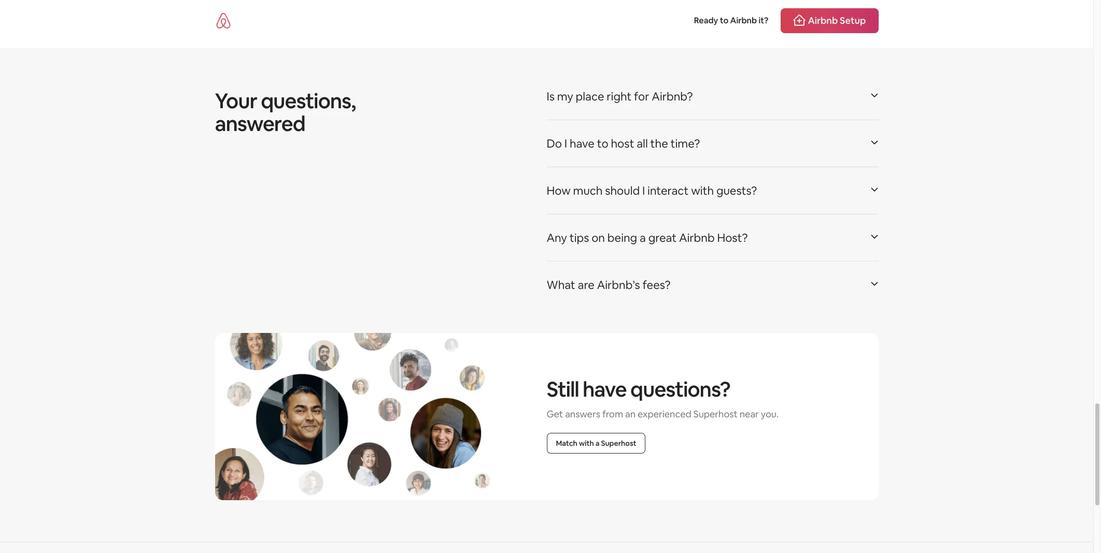 Task type: locate. For each thing, give the bounding box(es) containing it.
with right match
[[579, 439, 594, 449]]

airbnb left it?
[[730, 15, 757, 26]]

0 vertical spatial a
[[640, 230, 646, 245]]

still
[[547, 377, 579, 404]]

much
[[573, 183, 603, 198]]

with
[[691, 183, 714, 198], [579, 439, 594, 449]]

superhost down from
[[601, 439, 636, 449]]

i
[[565, 136, 567, 151], [642, 183, 645, 198]]

any
[[547, 230, 567, 245]]

to
[[720, 15, 729, 26], [597, 136, 609, 151]]

fees?
[[643, 278, 671, 292]]

to right ready
[[720, 15, 729, 26]]

0 vertical spatial i
[[565, 136, 567, 151]]

1 vertical spatial superhost
[[601, 439, 636, 449]]

a
[[640, 230, 646, 245], [596, 439, 600, 449]]

ready to airbnb it?
[[694, 15, 769, 26]]

superhost inside button
[[601, 439, 636, 449]]

is my place right for airbnb?
[[547, 89, 693, 103]]

airbnb
[[808, 15, 838, 26], [730, 15, 757, 26], [679, 230, 715, 245]]

1 horizontal spatial i
[[642, 183, 645, 198]]

do i have to host all the time?
[[547, 136, 700, 151]]

time?
[[671, 136, 700, 151]]

experienced
[[638, 409, 692, 421]]

airbnb right great
[[679, 230, 715, 245]]

airbnb left setup
[[808, 15, 838, 26]]

1 vertical spatial with
[[579, 439, 594, 449]]

from
[[602, 409, 623, 421]]

1 horizontal spatial with
[[691, 183, 714, 198]]

with left guests?
[[691, 183, 714, 198]]

with inside button
[[579, 439, 594, 449]]

superhost left near
[[694, 409, 738, 421]]

0 horizontal spatial superhost
[[601, 439, 636, 449]]

1 vertical spatial to
[[597, 136, 609, 151]]

a right match
[[596, 439, 600, 449]]

i right do
[[565, 136, 567, 151]]

how much should i interact with guests?
[[547, 183, 757, 198]]

0 vertical spatial have
[[570, 136, 595, 151]]

1 vertical spatial have
[[583, 377, 627, 404]]

1 horizontal spatial to
[[720, 15, 729, 26]]

have up from
[[583, 377, 627, 404]]

host?
[[717, 230, 748, 245]]

your questions, answered
[[215, 87, 356, 137]]

a left great
[[640, 230, 646, 245]]

place
[[576, 89, 604, 103]]

0 horizontal spatial airbnb
[[679, 230, 715, 245]]

airbnb homepage image
[[215, 12, 232, 29]]

what are airbnb's fees?
[[547, 278, 671, 292]]

0 horizontal spatial to
[[597, 136, 609, 151]]

a inside dropdown button
[[640, 230, 646, 245]]

do
[[547, 136, 562, 151]]

still have questions? get answers from an experienced superhost near you.
[[547, 377, 779, 421]]

0 vertical spatial to
[[720, 15, 729, 26]]

1 vertical spatial a
[[596, 439, 600, 449]]

0 horizontal spatial a
[[596, 439, 600, 449]]

1 horizontal spatial superhost
[[694, 409, 738, 421]]

what
[[547, 278, 575, 292]]

airbnb setup
[[808, 15, 866, 26]]

a inside button
[[596, 439, 600, 449]]

have
[[570, 136, 595, 151], [583, 377, 627, 404]]

an
[[625, 409, 636, 421]]

airbnb?
[[652, 89, 693, 103]]

superhost
[[694, 409, 738, 421], [601, 439, 636, 449]]

guests?
[[716, 183, 757, 198]]

answered
[[215, 110, 305, 137]]

what are airbnb's fees? button
[[547, 270, 879, 300]]

tips
[[570, 230, 589, 245]]

is
[[547, 89, 555, 103]]

match
[[556, 439, 577, 449]]

0 vertical spatial with
[[691, 183, 714, 198]]

airbnb inside dropdown button
[[679, 230, 715, 245]]

0 horizontal spatial with
[[579, 439, 594, 449]]

have right do
[[570, 136, 595, 151]]

how
[[547, 183, 571, 198]]

any tips on being a great airbnb host? button
[[547, 223, 879, 253]]

0 horizontal spatial i
[[565, 136, 567, 151]]

ready
[[694, 15, 718, 26]]

all
[[637, 136, 648, 151]]

0 vertical spatial superhost
[[694, 409, 738, 421]]

great
[[648, 230, 677, 245]]

1 horizontal spatial a
[[640, 230, 646, 245]]

i right should
[[642, 183, 645, 198]]

to left host
[[597, 136, 609, 151]]



Task type: vqa. For each thing, say whether or not it's contained in the screenshot.
Ready To Airbnb It?
yes



Task type: describe. For each thing, give the bounding box(es) containing it.
near
[[740, 409, 759, 421]]

get
[[547, 409, 563, 421]]

airbnb's
[[597, 278, 640, 292]]

for
[[634, 89, 649, 103]]

right
[[607, 89, 632, 103]]

questions?
[[630, 377, 730, 404]]

to inside do i have to host all the time? dropdown button
[[597, 136, 609, 151]]

you.
[[761, 409, 779, 421]]

how much should i interact with guests? button
[[547, 176, 879, 206]]

match with a superhost button
[[547, 434, 646, 454]]

1 horizontal spatial airbnb
[[730, 15, 757, 26]]

my
[[557, 89, 573, 103]]

airbnb setup link
[[781, 8, 879, 33]]

questions,
[[261, 87, 356, 114]]

your
[[215, 87, 257, 114]]

any tips on being a great airbnb host?
[[547, 230, 748, 245]]

have inside dropdown button
[[570, 136, 595, 151]]

is my place right for airbnb? button
[[547, 81, 879, 111]]

have inside still have questions? get answers from an experienced superhost near you.
[[583, 377, 627, 404]]

superhost inside still have questions? get answers from an experienced superhost near you.
[[694, 409, 738, 421]]

with inside dropdown button
[[691, 183, 714, 198]]

host
[[611, 136, 634, 151]]

do i have to host all the time? button
[[547, 128, 879, 158]]

being
[[608, 230, 637, 245]]

should
[[605, 183, 640, 198]]

on
[[592, 230, 605, 245]]

interact
[[648, 183, 689, 198]]

are
[[578, 278, 595, 292]]

the
[[650, 136, 668, 151]]

match with a superhost
[[556, 439, 636, 449]]

1 vertical spatial i
[[642, 183, 645, 198]]

2 horizontal spatial airbnb
[[808, 15, 838, 26]]

setup
[[840, 15, 866, 26]]

answers
[[565, 409, 600, 421]]

it?
[[759, 15, 769, 26]]



